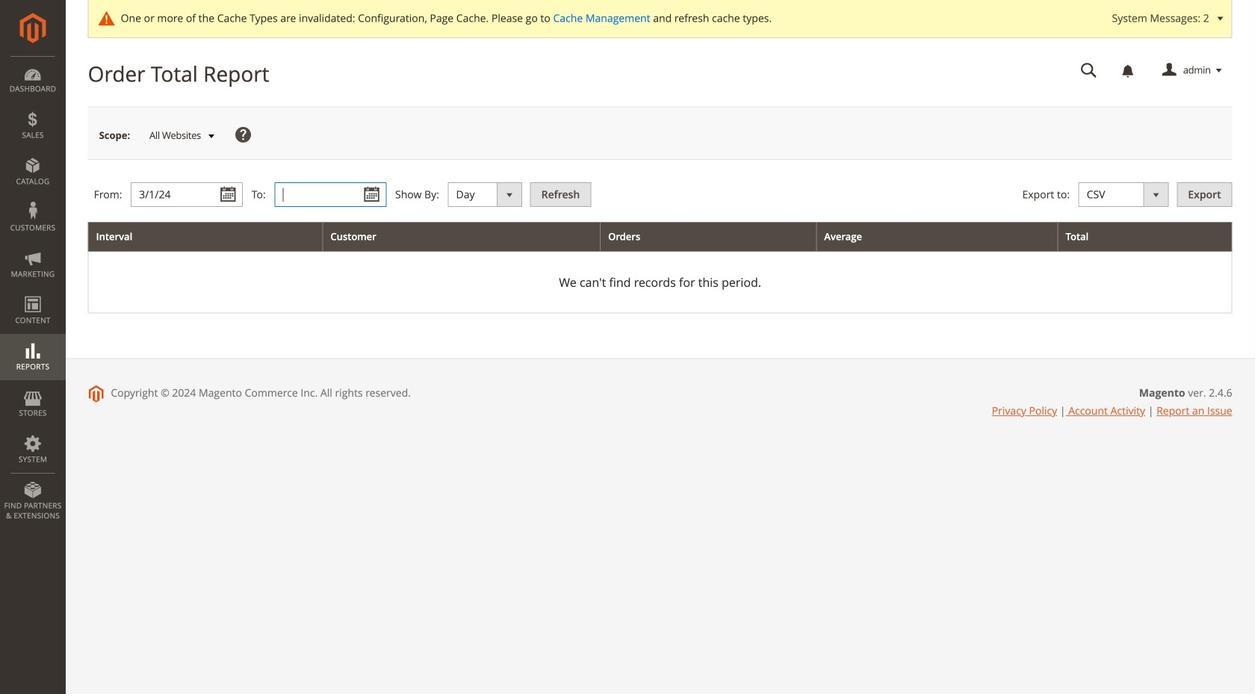 Task type: describe. For each thing, give the bounding box(es) containing it.
magento admin panel image
[[20, 13, 46, 43]]



Task type: locate. For each thing, give the bounding box(es) containing it.
menu bar
[[0, 56, 66, 528]]

None text field
[[275, 182, 387, 207]]

None text field
[[1071, 58, 1108, 84], [131, 182, 243, 207], [1071, 58, 1108, 84], [131, 182, 243, 207]]



